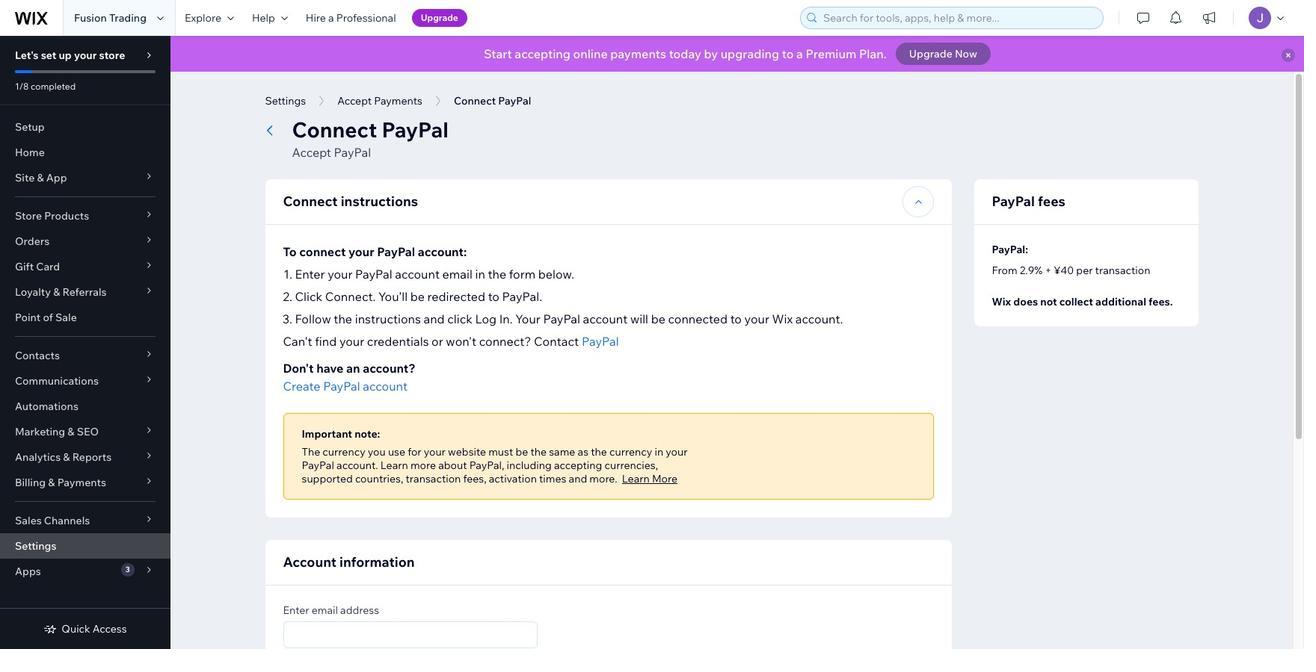 Task type: vqa. For each thing, say whether or not it's contained in the screenshot.
LOYALTY & REFERRALS dropdown button
yes



Task type: locate. For each thing, give the bounding box(es) containing it.
& inside analytics & reports dropdown button
[[63, 451, 70, 464]]

in
[[475, 267, 485, 282], [655, 446, 663, 459]]

0 vertical spatial accepting
[[515, 46, 570, 61]]

for
[[408, 446, 421, 459]]

1 vertical spatial upgrade
[[909, 47, 953, 61]]

0 horizontal spatial settings
[[15, 540, 56, 553]]

additional
[[1096, 295, 1146, 309]]

1 horizontal spatial and
[[569, 473, 587, 486]]

1 vertical spatial instructions
[[355, 312, 421, 327]]

0 horizontal spatial be
[[410, 289, 425, 304]]

& for marketing
[[68, 425, 74, 439]]

start
[[484, 46, 512, 61]]

0 vertical spatial and
[[424, 312, 445, 327]]

0 horizontal spatial to
[[488, 289, 500, 304]]

won't
[[446, 334, 476, 349]]

payments inside button
[[374, 94, 422, 108]]

0 horizontal spatial a
[[328, 11, 334, 25]]

enter inside the to connect your paypal account: enter your paypal account email in the form below. click connect. you'll be redirected to paypal. follow the instructions and click log in. your paypal account will be connected to your wix account. can't find your credentials or won't connect? contact paypal
[[295, 267, 325, 282]]

completed
[[31, 81, 76, 92]]

0 horizontal spatial wix
[[772, 312, 793, 327]]

0 vertical spatial instructions
[[341, 193, 418, 210]]

a left premium at the right top of page
[[796, 46, 803, 61]]

billing
[[15, 476, 46, 490]]

instructions down connect paypal accept paypal
[[341, 193, 418, 210]]

to right upgrading
[[782, 46, 794, 61]]

accept inside connect paypal accept paypal
[[292, 145, 331, 160]]

don't
[[283, 361, 314, 376]]

to right connected
[[730, 312, 742, 327]]

0 horizontal spatial payments
[[57, 476, 106, 490]]

0 vertical spatial enter
[[295, 267, 325, 282]]

1 horizontal spatial learn
[[622, 473, 650, 486]]

billing & payments
[[15, 476, 106, 490]]

0 horizontal spatial account.
[[337, 459, 378, 473]]

& right site
[[37, 171, 44, 185]]

create paypal account link
[[283, 378, 408, 396]]

accepting inside the currency you use for your website must be the same as the currency in your paypal account. learn more about paypal, including accepting currencies, supported countries, transaction fees, activation times and more.
[[554, 459, 602, 473]]

of
[[43, 311, 53, 325]]

form
[[509, 267, 536, 282]]

0 vertical spatial a
[[328, 11, 334, 25]]

1 horizontal spatial a
[[796, 46, 803, 61]]

0 vertical spatial accept
[[337, 94, 372, 108]]

0 horizontal spatial transaction
[[406, 473, 461, 486]]

important
[[302, 428, 352, 441]]

1 vertical spatial be
[[651, 312, 665, 327]]

&
[[37, 171, 44, 185], [53, 286, 60, 299], [68, 425, 74, 439], [63, 451, 70, 464], [48, 476, 55, 490]]

and right times
[[569, 473, 587, 486]]

accept inside button
[[337, 94, 372, 108]]

1 vertical spatial accepting
[[554, 459, 602, 473]]

0 horizontal spatial upgrade
[[421, 12, 458, 23]]

1/8 completed
[[15, 81, 76, 92]]

connect for instructions
[[283, 193, 338, 210]]

in up more
[[655, 446, 663, 459]]

1 vertical spatial wix
[[772, 312, 793, 327]]

0 vertical spatial account
[[395, 267, 440, 282]]

to up 'log'
[[488, 289, 500, 304]]

accept payments
[[337, 94, 422, 108]]

connect down accept payments
[[292, 117, 377, 143]]

& inside marketing & seo popup button
[[68, 425, 74, 439]]

0 vertical spatial settings
[[265, 94, 306, 108]]

orders
[[15, 235, 50, 248]]

be right you'll
[[410, 289, 425, 304]]

1 vertical spatial enter
[[283, 604, 309, 618]]

transaction inside paypal : from 2.9% + ¥40 per transaction
[[1095, 264, 1150, 277]]

1 vertical spatial a
[[796, 46, 803, 61]]

0 horizontal spatial accept
[[292, 145, 331, 160]]

be right the will
[[651, 312, 665, 327]]

2 horizontal spatial be
[[651, 312, 665, 327]]

accepting inside the start accepting online payments today by upgrading to a premium plan. alert
[[515, 46, 570, 61]]

2 vertical spatial account
[[363, 379, 408, 394]]

store
[[15, 209, 42, 223]]

1 vertical spatial connect
[[283, 193, 338, 210]]

upgrade inside upgrade now button
[[909, 47, 953, 61]]

per
[[1076, 264, 1093, 277]]

connect up connect
[[283, 193, 338, 210]]

1 horizontal spatial accept
[[337, 94, 372, 108]]

follow
[[295, 312, 331, 327]]

1 horizontal spatial be
[[516, 446, 528, 459]]

enter down the account
[[283, 604, 309, 618]]

0 horizontal spatial currency
[[323, 446, 365, 459]]

site
[[15, 171, 35, 185]]

1 horizontal spatial email
[[442, 267, 473, 282]]

point of sale link
[[0, 305, 170, 331]]

be right must
[[516, 446, 528, 459]]

settings inside "settings" link
[[15, 540, 56, 553]]

2 vertical spatial be
[[516, 446, 528, 459]]

account up you'll
[[395, 267, 440, 282]]

times
[[539, 473, 566, 486]]

now
[[955, 47, 977, 61]]

setup link
[[0, 114, 170, 140]]

1 vertical spatial payments
[[57, 476, 106, 490]]

upgrading
[[721, 46, 779, 61]]

1 horizontal spatial in
[[655, 446, 663, 459]]

loyalty & referrals
[[15, 286, 107, 299]]

paypal fees
[[992, 193, 1065, 210]]

2 vertical spatial to
[[730, 312, 742, 327]]

1 horizontal spatial wix
[[992, 295, 1011, 309]]

accepting right start
[[515, 46, 570, 61]]

1 horizontal spatial payments
[[374, 94, 422, 108]]

hire
[[306, 11, 326, 25]]

hire a professional
[[306, 11, 396, 25]]

wix
[[992, 295, 1011, 309], [772, 312, 793, 327]]

and
[[424, 312, 445, 327], [569, 473, 587, 486]]

account
[[395, 267, 440, 282], [583, 312, 628, 327], [363, 379, 408, 394]]

your
[[74, 49, 97, 62], [348, 245, 374, 259], [328, 267, 353, 282], [744, 312, 769, 327], [339, 334, 364, 349], [424, 446, 446, 459], [666, 446, 688, 459]]

1 horizontal spatial settings
[[265, 94, 306, 108]]

settings
[[265, 94, 306, 108], [15, 540, 56, 553]]

0 horizontal spatial and
[[424, 312, 445, 327]]

transaction down for
[[406, 473, 461, 486]]

important note:
[[302, 428, 380, 441]]

1 horizontal spatial to
[[730, 312, 742, 327]]

online
[[573, 46, 608, 61]]

0 vertical spatial email
[[442, 267, 473, 282]]

activation
[[489, 473, 537, 486]]

payments down analytics & reports dropdown button
[[57, 476, 106, 490]]

payments
[[610, 46, 666, 61]]

home
[[15, 146, 45, 159]]

products
[[44, 209, 89, 223]]

1 vertical spatial email
[[312, 604, 338, 618]]

in inside the currency you use for your website must be the same as the currency in your paypal account. learn more about paypal, including accepting currencies, supported countries, transaction fees, activation times and more.
[[655, 446, 663, 459]]

sales channels
[[15, 514, 90, 528]]

0 vertical spatial in
[[475, 267, 485, 282]]

& left the reports
[[63, 451, 70, 464]]

does
[[1013, 295, 1038, 309]]

+
[[1045, 264, 1052, 277]]

instructions down you'll
[[355, 312, 421, 327]]

accept down settings 'button'
[[292, 145, 331, 160]]

loyalty & referrals button
[[0, 280, 170, 305]]

enter up click
[[295, 267, 325, 282]]

email
[[442, 267, 473, 282], [312, 604, 338, 618]]

upgrade for upgrade now
[[909, 47, 953, 61]]

0 vertical spatial to
[[782, 46, 794, 61]]

upgrade right professional
[[421, 12, 458, 23]]

account.
[[796, 312, 843, 327], [337, 459, 378, 473]]

& right loyalty
[[53, 286, 60, 299]]

a inside alert
[[796, 46, 803, 61]]

& left the seo
[[68, 425, 74, 439]]

point
[[15, 311, 41, 325]]

upgrade inside upgrade button
[[421, 12, 458, 23]]

1 horizontal spatial currency
[[609, 446, 652, 459]]

set
[[41, 49, 56, 62]]

0 vertical spatial transaction
[[1095, 264, 1150, 277]]

account:
[[418, 245, 467, 259]]

1 horizontal spatial transaction
[[1095, 264, 1150, 277]]

0 vertical spatial upgrade
[[421, 12, 458, 23]]

1 vertical spatial and
[[569, 473, 587, 486]]

& inside site & app popup button
[[37, 171, 44, 185]]

1 vertical spatial account
[[583, 312, 628, 327]]

0 horizontal spatial in
[[475, 267, 485, 282]]

your right find
[[339, 334, 364, 349]]

your right up in the top left of the page
[[74, 49, 97, 62]]

accept up connect paypal accept paypal
[[337, 94, 372, 108]]

start accepting online payments today by upgrading to a premium plan.
[[484, 46, 887, 61]]

currency down important note:
[[323, 446, 365, 459]]

your up more
[[666, 446, 688, 459]]

& for analytics
[[63, 451, 70, 464]]

Search for tools, apps, help & more... field
[[819, 7, 1099, 28]]

1 vertical spatial account.
[[337, 459, 378, 473]]

currency up learn more
[[609, 446, 652, 459]]

learn
[[380, 459, 408, 473], [622, 473, 650, 486]]

& inside the billing & payments dropdown button
[[48, 476, 55, 490]]

create
[[283, 379, 320, 394]]

a right hire
[[328, 11, 334, 25]]

settings inside settings 'button'
[[265, 94, 306, 108]]

to
[[283, 245, 297, 259]]

account down account?
[[363, 379, 408, 394]]

accept payments button
[[330, 90, 430, 112]]

0 vertical spatial connect
[[292, 117, 377, 143]]

paypal : from 2.9% + ¥40 per transaction
[[992, 243, 1150, 277]]

& right billing
[[48, 476, 55, 490]]

payments inside dropdown button
[[57, 476, 106, 490]]

learn more link
[[622, 473, 678, 486]]

professional
[[336, 11, 396, 25]]

must
[[488, 446, 513, 459]]

store
[[99, 49, 125, 62]]

payments up connect paypal accept paypal
[[374, 94, 422, 108]]

1 vertical spatial accept
[[292, 145, 331, 160]]

in inside the to connect your paypal account: enter your paypal account email in the form below. click connect. you'll be redirected to paypal. follow the instructions and click log in. your paypal account will be connected to your wix account. can't find your credentials or won't connect? contact paypal
[[475, 267, 485, 282]]

1 vertical spatial in
[[655, 446, 663, 459]]

email left address
[[312, 604, 338, 618]]

2 horizontal spatial to
[[782, 46, 794, 61]]

sales channels button
[[0, 508, 170, 534]]

account. inside the to connect your paypal account: enter your paypal account email in the form below. click connect. you'll be redirected to paypal. follow the instructions and click log in. your paypal account will be connected to your wix account. can't find your credentials or won't connect? contact paypal
[[796, 312, 843, 327]]

use
[[388, 446, 405, 459]]

1 vertical spatial settings
[[15, 540, 56, 553]]

fusion
[[74, 11, 107, 25]]

upgrade left now
[[909, 47, 953, 61]]

and up or
[[424, 312, 445, 327]]

0 vertical spatial payments
[[374, 94, 422, 108]]

1 horizontal spatial account.
[[796, 312, 843, 327]]

1 horizontal spatial upgrade
[[909, 47, 953, 61]]

currency
[[323, 446, 365, 459], [609, 446, 652, 459]]

in up redirected
[[475, 267, 485, 282]]

transaction up the additional
[[1095, 264, 1150, 277]]

more.
[[590, 473, 617, 486]]

accept
[[337, 94, 372, 108], [292, 145, 331, 160]]

paypal inside paypal : from 2.9% + ¥40 per transaction
[[992, 243, 1025, 256]]

analytics & reports button
[[0, 445, 170, 470]]

0 vertical spatial account.
[[796, 312, 843, 327]]

1 vertical spatial transaction
[[406, 473, 461, 486]]

not
[[1040, 295, 1057, 309]]

gift card
[[15, 260, 60, 274]]

accepting right including
[[554, 459, 602, 473]]

0 horizontal spatial learn
[[380, 459, 408, 473]]

email up redirected
[[442, 267, 473, 282]]

account up paypal link
[[583, 312, 628, 327]]

wix inside the to connect your paypal account: enter your paypal account email in the form below. click connect. you'll be redirected to paypal. follow the instructions and click log in. your paypal account will be connected to your wix account. can't find your credentials or won't connect? contact paypal
[[772, 312, 793, 327]]

& for site
[[37, 171, 44, 185]]

0 vertical spatial wix
[[992, 295, 1011, 309]]

settings for settings 'button'
[[265, 94, 306, 108]]

upgrade
[[421, 12, 458, 23], [909, 47, 953, 61]]

an
[[346, 361, 360, 376]]

quick access button
[[44, 623, 127, 636]]

enter
[[295, 267, 325, 282], [283, 604, 309, 618]]

upgrade now
[[909, 47, 977, 61]]

paypal,
[[469, 459, 504, 473]]

connect inside connect paypal accept paypal
[[292, 117, 377, 143]]

hire a professional link
[[297, 0, 405, 36]]

1/8
[[15, 81, 29, 92]]

gift
[[15, 260, 34, 274]]

store products button
[[0, 203, 170, 229]]

& inside "loyalty & referrals" dropdown button
[[53, 286, 60, 299]]



Task type: describe. For each thing, give the bounding box(es) containing it.
supported
[[302, 473, 353, 486]]

learn inside the currency you use for your website must be the same as the currency in your paypal account. learn more about paypal, including accepting currencies, supported countries, transaction fees, activation times and more.
[[380, 459, 408, 473]]

sidebar element
[[0, 36, 170, 650]]

analytics
[[15, 451, 61, 464]]

reports
[[72, 451, 112, 464]]

loyalty
[[15, 286, 51, 299]]

from
[[992, 264, 1017, 277]]

upgrade button
[[412, 9, 467, 27]]

account inside don't have an account? create paypal account
[[363, 379, 408, 394]]

billing & payments button
[[0, 470, 170, 496]]

the right the as
[[591, 446, 607, 459]]

the down connect. on the top of page
[[334, 312, 352, 327]]

find
[[315, 334, 337, 349]]

1 currency from the left
[[323, 446, 365, 459]]

and inside the to connect your paypal account: enter your paypal account email in the form below. click connect. you'll be redirected to paypal. follow the instructions and click log in. your paypal account will be connected to your wix account. can't find your credentials or won't connect? contact paypal
[[424, 312, 445, 327]]

help
[[252, 11, 275, 25]]

the currency you use for your website must be the same as the currency in your paypal account. learn more about paypal, including accepting currencies, supported countries, transaction fees, activation times and more.
[[302, 446, 688, 486]]

wix does not collect additional fees.
[[992, 295, 1173, 309]]

website
[[448, 446, 486, 459]]

more
[[652, 473, 678, 486]]

analytics & reports
[[15, 451, 112, 464]]

paypal.
[[502, 289, 542, 304]]

0 vertical spatial be
[[410, 289, 425, 304]]

orders button
[[0, 229, 170, 254]]

have
[[316, 361, 344, 376]]

by
[[704, 46, 718, 61]]

referrals
[[62, 286, 107, 299]]

paypal inside the currency you use for your website must be the same as the currency in your paypal account. learn more about paypal, including accepting currencies, supported countries, transaction fees, activation times and more.
[[302, 459, 334, 473]]

site & app button
[[0, 165, 170, 191]]

don't have an account? create paypal account
[[283, 361, 416, 394]]

marketing & seo
[[15, 425, 99, 439]]

channels
[[44, 514, 90, 528]]

your right connected
[[744, 312, 769, 327]]

and inside the currency you use for your website must be the same as the currency in your paypal account. learn more about paypal, including accepting currencies, supported countries, transaction fees, activation times and more.
[[569, 473, 587, 486]]

your up connect. on the top of page
[[328, 267, 353, 282]]

settings for "settings" link at the left
[[15, 540, 56, 553]]

your right connect
[[348, 245, 374, 259]]

your inside the sidebar element
[[74, 49, 97, 62]]

communications button
[[0, 369, 170, 394]]

log
[[475, 312, 497, 327]]

trading
[[109, 11, 147, 25]]

be inside the currency you use for your website must be the same as the currency in your paypal account. learn more about paypal, including accepting currencies, supported countries, transaction fees, activation times and more.
[[516, 446, 528, 459]]

account information
[[283, 554, 415, 571]]

premium
[[806, 46, 857, 61]]

sale
[[55, 311, 77, 325]]

0 horizontal spatial email
[[312, 604, 338, 618]]

credentials
[[367, 334, 429, 349]]

2 currency from the left
[[609, 446, 652, 459]]

gift card button
[[0, 254, 170, 280]]

about
[[438, 459, 467, 473]]

address
[[340, 604, 379, 618]]

below.
[[538, 267, 574, 282]]

paypal inside don't have an account? create paypal account
[[323, 379, 360, 394]]

1 vertical spatial to
[[488, 289, 500, 304]]

you'll
[[378, 289, 408, 304]]

to inside alert
[[782, 46, 794, 61]]

the left form
[[488, 267, 506, 282]]

you
[[368, 446, 386, 459]]

contact
[[534, 334, 579, 349]]

connected
[[668, 312, 728, 327]]

plan.
[[859, 46, 887, 61]]

sales
[[15, 514, 42, 528]]

fees.
[[1149, 295, 1173, 309]]

today
[[669, 46, 701, 61]]

the
[[302, 446, 320, 459]]

Enter email address field
[[288, 623, 532, 648]]

let's set up your store
[[15, 49, 125, 62]]

fees,
[[463, 473, 487, 486]]

fees
[[1038, 193, 1065, 210]]

setup
[[15, 120, 45, 134]]

email inside the to connect your paypal account: enter your paypal account email in the form below. click connect. you'll be redirected to paypal. follow the instructions and click log in. your paypal account will be connected to your wix account. can't find your credentials or won't connect? contact paypal
[[442, 267, 473, 282]]

connect for paypal
[[292, 117, 377, 143]]

automations
[[15, 400, 78, 414]]

connect instructions
[[283, 193, 418, 210]]

including
[[507, 459, 552, 473]]

store products
[[15, 209, 89, 223]]

:
[[1025, 243, 1028, 256]]

account. inside the currency you use for your website must be the same as the currency in your paypal account. learn more about paypal, including accepting currencies, supported countries, transaction fees, activation times and more.
[[337, 459, 378, 473]]

in.
[[499, 312, 513, 327]]

connect
[[299, 245, 346, 259]]

contacts
[[15, 349, 60, 363]]

click
[[447, 312, 473, 327]]

collect
[[1059, 295, 1093, 309]]

as
[[578, 446, 589, 459]]

instructions inside the to connect your paypal account: enter your paypal account email in the form below. click connect. you'll be redirected to paypal. follow the instructions and click log in. your paypal account will be connected to your wix account. can't find your credentials or won't connect? contact paypal
[[355, 312, 421, 327]]

account
[[283, 554, 337, 571]]

settings link
[[0, 534, 170, 559]]

contacts button
[[0, 343, 170, 369]]

your right for
[[424, 446, 446, 459]]

account?
[[363, 361, 416, 376]]

marketing & seo button
[[0, 420, 170, 445]]

marketing
[[15, 425, 65, 439]]

the left same
[[531, 446, 547, 459]]

can't
[[283, 334, 312, 349]]

redirected
[[427, 289, 485, 304]]

enter email address
[[283, 604, 379, 618]]

transaction inside the currency you use for your website must be the same as the currency in your paypal account. learn more about paypal, including accepting currencies, supported countries, transaction fees, activation times and more.
[[406, 473, 461, 486]]

home link
[[0, 140, 170, 165]]

& for loyalty
[[53, 286, 60, 299]]

2.9%
[[1020, 264, 1043, 277]]

settings button
[[258, 90, 313, 112]]

help button
[[243, 0, 297, 36]]

let's
[[15, 49, 39, 62]]

upgrade for upgrade
[[421, 12, 458, 23]]

start accepting online payments today by upgrading to a premium plan. alert
[[170, 36, 1304, 72]]

& for billing
[[48, 476, 55, 490]]



